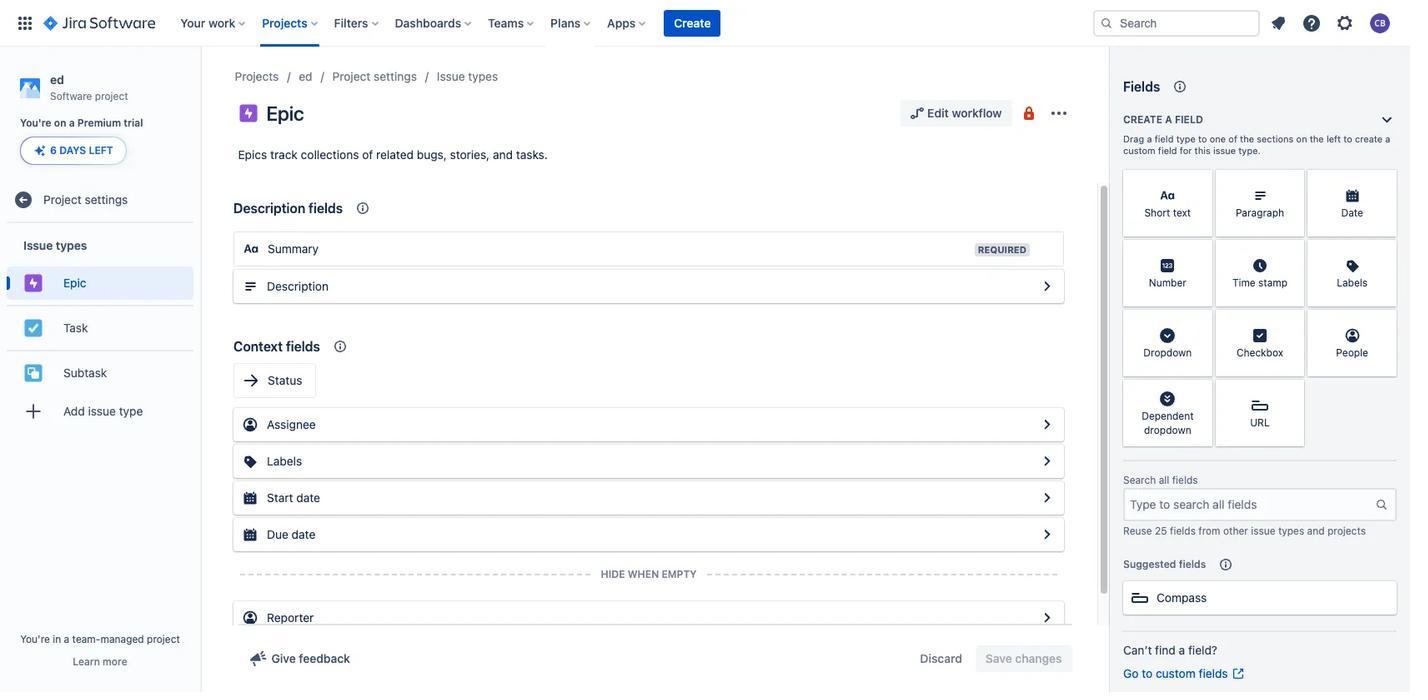 Task type: vqa. For each thing, say whether or not it's contained in the screenshot.
any
no



Task type: describe. For each thing, give the bounding box(es) containing it.
epic link
[[7, 267, 193, 300]]

issue inside button
[[88, 404, 116, 419]]

ed software project
[[50, 73, 128, 102]]

0 vertical spatial on
[[54, 117, 66, 129]]

premium
[[77, 117, 121, 129]]

dropdown
[[1143, 347, 1192, 360]]

your work button
[[175, 10, 252, 36]]

work
[[208, 15, 235, 30]]

field for create
[[1175, 113, 1203, 126]]

epic inside group
[[63, 276, 86, 290]]

Type to search all fields text field
[[1125, 490, 1375, 520]]

drag
[[1123, 133, 1144, 144]]

notifications image
[[1268, 13, 1288, 33]]

a down more information about the fields icon
[[1165, 113, 1172, 126]]

left
[[89, 145, 113, 157]]

reporter
[[267, 611, 314, 625]]

6
[[50, 145, 57, 157]]

summary
[[268, 242, 319, 256]]

epics
[[238, 148, 267, 162]]

bugs,
[[417, 148, 447, 162]]

1 horizontal spatial to
[[1198, 133, 1207, 144]]

team-
[[72, 634, 100, 646]]

type.
[[1239, 145, 1261, 156]]

reuse
[[1123, 525, 1152, 538]]

left
[[1327, 133, 1341, 144]]

stamp
[[1258, 277, 1288, 290]]

more information image for dependent dropdown
[[1190, 382, 1210, 402]]

you're on a premium trial
[[20, 117, 143, 129]]

give feedback
[[271, 652, 350, 666]]

apps button
[[602, 10, 652, 36]]

discard button
[[910, 646, 972, 673]]

projects button
[[257, 10, 324, 36]]

your
[[180, 15, 205, 30]]

task link
[[7, 312, 193, 345]]

group containing issue types
[[7, 224, 193, 439]]

can't find a field?
[[1123, 644, 1217, 658]]

sidebar navigation image
[[182, 67, 218, 100]]

projects
[[1327, 525, 1366, 538]]

a right drag
[[1147, 133, 1152, 144]]

1 vertical spatial issue
[[23, 238, 53, 253]]

your profile and settings image
[[1370, 13, 1390, 33]]

restrictions apply image
[[1019, 103, 1039, 123]]

teams button
[[483, 10, 541, 36]]

dashboards
[[395, 15, 461, 30]]

create
[[1355, 133, 1383, 144]]

ed for ed software project
[[50, 73, 64, 87]]

add issue type image
[[23, 402, 43, 422]]

project inside ed software project
[[95, 90, 128, 102]]

and for types
[[1307, 525, 1325, 538]]

2 vertical spatial types
[[1278, 525, 1304, 538]]

hide when empty
[[601, 569, 697, 581]]

issue inside drag a field type to one of the sections on the left to create a custom field for this issue type.
[[1213, 145, 1236, 156]]

give
[[271, 652, 296, 666]]

managed
[[100, 634, 144, 646]]

start date
[[267, 491, 320, 505]]

context fields
[[233, 339, 320, 354]]

assignee button
[[233, 409, 1064, 442]]

appswitcher icon image
[[15, 13, 35, 33]]

subtask link
[[7, 357, 193, 391]]

field for drag
[[1155, 133, 1174, 144]]

assignee
[[267, 418, 316, 432]]

field?
[[1188, 644, 1217, 658]]

more information image for date
[[1375, 172, 1395, 192]]

drag a field type to one of the sections on the left to create a custom field for this issue type.
[[1123, 133, 1390, 156]]

a right create
[[1385, 133, 1390, 144]]

collections
[[301, 148, 359, 162]]

can't
[[1123, 644, 1152, 658]]

compass button
[[1123, 582, 1397, 615]]

subtask
[[63, 366, 107, 380]]

url
[[1250, 417, 1270, 430]]

add
[[63, 404, 85, 419]]

plans
[[551, 15, 581, 30]]

1 horizontal spatial project settings link
[[332, 67, 417, 87]]

this link will be opened in a new tab image
[[1231, 668, 1245, 681]]

description fields
[[233, 201, 343, 216]]

other
[[1223, 525, 1248, 538]]

open field configuration image for labels
[[1037, 452, 1057, 472]]

filters
[[334, 15, 368, 30]]

types for issue types link at left top
[[468, 69, 498, 83]]

1 horizontal spatial issue types
[[437, 69, 498, 83]]

add issue type
[[63, 404, 143, 419]]

workflow
[[952, 106, 1002, 120]]

search
[[1123, 474, 1156, 487]]

create for create
[[674, 15, 711, 30]]

hide
[[601, 569, 625, 581]]

1 vertical spatial project
[[43, 193, 82, 207]]

0 horizontal spatial settings
[[85, 193, 128, 207]]

task
[[63, 321, 88, 335]]

create button
[[664, 10, 721, 36]]

1 horizontal spatial epic
[[266, 102, 304, 125]]

status
[[268, 374, 302, 388]]

more information about the context fields image for description fields
[[353, 198, 373, 218]]

suggested
[[1123, 559, 1176, 571]]

type inside drag a field type to one of the sections on the left to create a custom field for this issue type.
[[1176, 133, 1196, 144]]

suggested fields
[[1123, 559, 1206, 571]]

fields right all at the bottom right of page
[[1172, 474, 1198, 487]]

6 days left button
[[21, 138, 126, 165]]

for
[[1180, 145, 1192, 156]]

more information about the context fields image for context fields
[[330, 337, 350, 357]]

settings image
[[1335, 13, 1355, 33]]

labels inside button
[[267, 454, 302, 469]]

fields left more information about the suggested fields image
[[1179, 559, 1206, 571]]

2 vertical spatial field
[[1158, 145, 1177, 156]]

create a field
[[1123, 113, 1203, 126]]

1 the from the left
[[1240, 133, 1254, 144]]

you're in a team-managed project
[[20, 634, 180, 646]]

issue type icon image
[[238, 103, 258, 123]]

search all fields
[[1123, 474, 1198, 487]]

checkbox
[[1237, 347, 1283, 360]]

more
[[103, 656, 127, 669]]

due
[[267, 528, 288, 542]]

banner containing your work
[[0, 0, 1410, 47]]

more information image for checkbox
[[1283, 312, 1303, 332]]

fields up the summary
[[309, 201, 343, 216]]



Task type: locate. For each thing, give the bounding box(es) containing it.
more information image
[[1283, 242, 1303, 262], [1283, 312, 1303, 332], [1375, 312, 1395, 332]]

you're for you're in a team-managed project
[[20, 634, 50, 646]]

teams
[[488, 15, 524, 30]]

date inside start date button
[[296, 491, 320, 505]]

go to custom fields
[[1123, 667, 1228, 681]]

1 horizontal spatial types
[[468, 69, 498, 83]]

2 the from the left
[[1310, 133, 1324, 144]]

1 vertical spatial description
[[267, 279, 329, 294]]

dashboards button
[[390, 10, 478, 36]]

of inside drag a field type to one of the sections on the left to create a custom field for this issue type.
[[1229, 133, 1237, 144]]

start
[[267, 491, 293, 505]]

0 vertical spatial project settings
[[332, 69, 417, 83]]

0 horizontal spatial more information about the context fields image
[[330, 337, 350, 357]]

1 horizontal spatial on
[[1296, 133, 1307, 144]]

add issue type button
[[7, 396, 193, 429]]

you're for you're on a premium trial
[[20, 117, 51, 129]]

on right sections
[[1296, 133, 1307, 144]]

types down 'type to search all fields' text box
[[1278, 525, 1304, 538]]

start date button
[[233, 482, 1064, 515]]

1 horizontal spatial issue
[[437, 69, 465, 83]]

to right left
[[1344, 133, 1352, 144]]

types down teams
[[468, 69, 498, 83]]

your work
[[180, 15, 235, 30]]

issue types up "epic" group
[[23, 238, 87, 253]]

1 vertical spatial types
[[56, 238, 87, 253]]

date right the start
[[296, 491, 320, 505]]

more information image for short text
[[1190, 172, 1210, 192]]

and left projects
[[1307, 525, 1325, 538]]

more options image
[[1049, 103, 1069, 123]]

reuse 25 fields from other issue types and projects
[[1123, 525, 1366, 538]]

epics track collections of related bugs, stories, and tasks.
[[238, 148, 548, 162]]

25
[[1155, 525, 1167, 538]]

the
[[1240, 133, 1254, 144], [1310, 133, 1324, 144]]

project down 6 days left dropdown button
[[43, 193, 82, 207]]

open field configuration image inside description button
[[1037, 277, 1057, 297]]

0 horizontal spatial issue types
[[23, 238, 87, 253]]

date right due
[[292, 528, 316, 542]]

2 vertical spatial issue
[[1251, 525, 1275, 538]]

one
[[1210, 133, 1226, 144]]

project right the managed
[[147, 634, 180, 646]]

0 horizontal spatial and
[[493, 148, 513, 162]]

open field configuration image for reporter
[[1037, 609, 1057, 629]]

date for start date
[[296, 491, 320, 505]]

0 vertical spatial epic
[[266, 102, 304, 125]]

more information about the context fields image
[[353, 198, 373, 218], [330, 337, 350, 357]]

custom down can't find a field?
[[1156, 667, 1196, 681]]

1 vertical spatial and
[[1307, 525, 1325, 538]]

group
[[7, 224, 193, 439]]

banner
[[0, 0, 1410, 47]]

of right one
[[1229, 133, 1237, 144]]

give feedback button
[[238, 646, 360, 673]]

0 horizontal spatial to
[[1142, 667, 1153, 681]]

settings down left
[[85, 193, 128, 207]]

custom inside go to custom fields link
[[1156, 667, 1196, 681]]

1 vertical spatial create
[[1123, 113, 1162, 126]]

more information about the fields image
[[1170, 77, 1190, 97]]

1 vertical spatial project settings
[[43, 193, 128, 207]]

and for stories,
[[493, 148, 513, 162]]

0 vertical spatial you're
[[20, 117, 51, 129]]

field
[[1175, 113, 1203, 126], [1155, 133, 1174, 144], [1158, 145, 1177, 156]]

0 horizontal spatial epic
[[63, 276, 86, 290]]

this
[[1195, 145, 1211, 156]]

1 vertical spatial settings
[[85, 193, 128, 207]]

on up '6'
[[54, 117, 66, 129]]

project settings down 6 days left
[[43, 193, 128, 207]]

ed link
[[299, 67, 312, 87]]

2 you're from the top
[[20, 634, 50, 646]]

1 vertical spatial date
[[292, 528, 316, 542]]

types for group containing issue types
[[56, 238, 87, 253]]

track
[[270, 148, 298, 162]]

issue
[[1213, 145, 1236, 156], [88, 404, 116, 419], [1251, 525, 1275, 538]]

0 horizontal spatial project
[[95, 90, 128, 102]]

create up drag
[[1123, 113, 1162, 126]]

1 horizontal spatial project
[[147, 634, 180, 646]]

more information image for labels
[[1375, 242, 1395, 262]]

0 vertical spatial field
[[1175, 113, 1203, 126]]

learn more
[[73, 656, 127, 669]]

type up for at the right top
[[1176, 133, 1196, 144]]

0 horizontal spatial project settings
[[43, 193, 128, 207]]

you're up '6'
[[20, 117, 51, 129]]

fields left this link will be opened in a new tab image
[[1199, 667, 1228, 681]]

0 horizontal spatial types
[[56, 238, 87, 253]]

1 vertical spatial labels
[[267, 454, 302, 469]]

of left related
[[362, 148, 373, 162]]

software
[[50, 90, 92, 102]]

0 vertical spatial issue
[[1213, 145, 1236, 156]]

dependent
[[1142, 410, 1194, 423]]

5 open field configuration image from the top
[[1037, 609, 1057, 629]]

fields right the 25
[[1170, 525, 1196, 538]]

short
[[1144, 207, 1170, 220]]

more information image for time stamp
[[1283, 242, 1303, 262]]

epic right issue type icon
[[266, 102, 304, 125]]

reporter button
[[233, 602, 1064, 635]]

0 vertical spatial types
[[468, 69, 498, 83]]

projects for projects link
[[235, 69, 279, 83]]

Search field
[[1093, 10, 1260, 36]]

paragraph
[[1236, 207, 1284, 220]]

project
[[95, 90, 128, 102], [147, 634, 180, 646]]

1 horizontal spatial and
[[1307, 525, 1325, 538]]

edit
[[927, 106, 949, 120]]

1 vertical spatial of
[[362, 148, 373, 162]]

1 vertical spatial type
[[119, 404, 143, 419]]

epic
[[266, 102, 304, 125], [63, 276, 86, 290]]

2 open field configuration image from the top
[[1037, 415, 1057, 435]]

tasks.
[[516, 148, 548, 162]]

project up premium
[[95, 90, 128, 102]]

project settings link
[[332, 67, 417, 87], [7, 184, 193, 217]]

open field configuration image
[[1037, 525, 1057, 545]]

primary element
[[10, 0, 1093, 46]]

0 horizontal spatial of
[[362, 148, 373, 162]]

apps
[[607, 15, 636, 30]]

0 vertical spatial create
[[674, 15, 711, 30]]

time stamp
[[1232, 277, 1288, 290]]

issue types down dashboards popup button
[[437, 69, 498, 83]]

1 vertical spatial project
[[147, 634, 180, 646]]

due date button
[[233, 519, 1064, 552]]

more information image for dropdown
[[1190, 312, 1210, 332]]

field left for at the right top
[[1158, 145, 1177, 156]]

0 horizontal spatial issue
[[88, 404, 116, 419]]

projects up ed link at the left top of the page
[[262, 15, 307, 30]]

issue up "epic" group
[[23, 238, 53, 253]]

0 vertical spatial settings
[[374, 69, 417, 83]]

0 horizontal spatial on
[[54, 117, 66, 129]]

1 horizontal spatial more information about the context fields image
[[353, 198, 373, 218]]

0 horizontal spatial issue
[[23, 238, 53, 253]]

type inside button
[[119, 404, 143, 419]]

0 horizontal spatial ed
[[50, 73, 64, 87]]

1 vertical spatial epic
[[63, 276, 86, 290]]

open field configuration image for description
[[1037, 277, 1057, 297]]

to
[[1198, 133, 1207, 144], [1344, 133, 1352, 144], [1142, 667, 1153, 681]]

0 vertical spatial more information about the context fields image
[[353, 198, 373, 218]]

feedback
[[299, 652, 350, 666]]

types
[[468, 69, 498, 83], [56, 238, 87, 253], [1278, 525, 1304, 538]]

ed right projects link
[[299, 69, 312, 83]]

0 horizontal spatial project
[[43, 193, 82, 207]]

labels up the start
[[267, 454, 302, 469]]

date inside due date button
[[292, 528, 316, 542]]

sections
[[1257, 133, 1294, 144]]

trial
[[124, 117, 143, 129]]

project
[[332, 69, 371, 83], [43, 193, 82, 207]]

jira software image
[[43, 13, 155, 33], [43, 13, 155, 33]]

in
[[53, 634, 61, 646]]

0 vertical spatial description
[[233, 201, 305, 216]]

more information about the context fields image down epics track collections of related bugs, stories, and tasks.
[[353, 198, 373, 218]]

required
[[978, 244, 1026, 255]]

0 vertical spatial projects
[[262, 15, 307, 30]]

a down software
[[69, 117, 75, 129]]

2 horizontal spatial types
[[1278, 525, 1304, 538]]

1 horizontal spatial create
[[1123, 113, 1162, 126]]

project right ed link at the left top of the page
[[332, 69, 371, 83]]

6 days left
[[50, 145, 113, 157]]

the up type.
[[1240, 133, 1254, 144]]

projects inside popup button
[[262, 15, 307, 30]]

create inside "button"
[[674, 15, 711, 30]]

you're left in
[[20, 634, 50, 646]]

more information image for people
[[1375, 312, 1395, 332]]

0 vertical spatial type
[[1176, 133, 1196, 144]]

4 open field configuration image from the top
[[1037, 489, 1057, 509]]

1 vertical spatial projects
[[235, 69, 279, 83]]

1 you're from the top
[[20, 117, 51, 129]]

related
[[376, 148, 414, 162]]

type down subtask link
[[119, 404, 143, 419]]

1 vertical spatial project settings link
[[7, 184, 193, 217]]

types inside group
[[56, 238, 87, 253]]

a right in
[[64, 634, 69, 646]]

to right the go
[[1142, 667, 1153, 681]]

0 horizontal spatial the
[[1240, 133, 1254, 144]]

0 vertical spatial project
[[332, 69, 371, 83]]

0 horizontal spatial labels
[[267, 454, 302, 469]]

more information about the suggested fields image
[[1216, 555, 1236, 575]]

description up the summary
[[233, 201, 305, 216]]

description for description
[[267, 279, 329, 294]]

a
[[1165, 113, 1172, 126], [69, 117, 75, 129], [1147, 133, 1152, 144], [1385, 133, 1390, 144], [64, 634, 69, 646], [1179, 644, 1185, 658]]

project settings link down left
[[7, 184, 193, 217]]

more information about the context fields image right context fields
[[330, 337, 350, 357]]

types up "epic" group
[[56, 238, 87, 253]]

2 horizontal spatial issue
[[1251, 525, 1275, 538]]

open field configuration image for assignee
[[1037, 415, 1057, 435]]

issue down dashboards popup button
[[437, 69, 465, 83]]

project settings
[[332, 69, 417, 83], [43, 193, 128, 207]]

ed for ed
[[299, 69, 312, 83]]

on inside drag a field type to one of the sections on the left to create a custom field for this issue type.
[[1296, 133, 1307, 144]]

0 vertical spatial issue
[[437, 69, 465, 83]]

date
[[1341, 207, 1363, 220]]

go
[[1123, 667, 1139, 681]]

epic group
[[7, 262, 193, 305]]

ed
[[299, 69, 312, 83], [50, 73, 64, 87]]

description down the summary
[[267, 279, 329, 294]]

dependent dropdown
[[1142, 410, 1194, 437]]

open field configuration image inside the assignee button
[[1037, 415, 1057, 435]]

of
[[1229, 133, 1237, 144], [362, 148, 373, 162]]

more information image
[[1190, 172, 1210, 192], [1283, 172, 1303, 192], [1375, 172, 1395, 192], [1375, 242, 1395, 262], [1190, 312, 1210, 332], [1190, 382, 1210, 402]]

plans button
[[546, 10, 597, 36]]

the left left
[[1310, 133, 1324, 144]]

open field configuration image inside start date button
[[1037, 489, 1057, 509]]

text
[[1173, 207, 1191, 220]]

field down create a field
[[1155, 133, 1174, 144]]

1 vertical spatial field
[[1155, 133, 1174, 144]]

ed inside ed software project
[[50, 73, 64, 87]]

open field configuration image for start date
[[1037, 489, 1057, 509]]

1 horizontal spatial the
[[1310, 133, 1324, 144]]

discard
[[920, 652, 962, 666]]

1 horizontal spatial labels
[[1337, 277, 1368, 290]]

0 vertical spatial of
[[1229, 133, 1237, 144]]

1 vertical spatial issue types
[[23, 238, 87, 253]]

1 vertical spatial on
[[1296, 133, 1307, 144]]

project settings link down 'filters' popup button
[[332, 67, 417, 87]]

1 horizontal spatial issue
[[1213, 145, 1236, 156]]

0 horizontal spatial project settings link
[[7, 184, 193, 217]]

date for due date
[[292, 528, 316, 542]]

issue right the add
[[88, 404, 116, 419]]

3 open field configuration image from the top
[[1037, 452, 1057, 472]]

more information image for paragraph
[[1283, 172, 1303, 192]]

0 vertical spatial project
[[95, 90, 128, 102]]

0 vertical spatial and
[[493, 148, 513, 162]]

1 horizontal spatial settings
[[374, 69, 417, 83]]

create for create a field
[[1123, 113, 1162, 126]]

empty
[[662, 569, 697, 581]]

issue right other
[[1251, 525, 1275, 538]]

and left tasks.
[[493, 148, 513, 162]]

days
[[59, 145, 86, 157]]

projects up issue type icon
[[235, 69, 279, 83]]

ed up software
[[50, 73, 64, 87]]

people
[[1336, 347, 1368, 360]]

1 vertical spatial more information about the context fields image
[[330, 337, 350, 357]]

help image
[[1302, 13, 1322, 33]]

field up for at the right top
[[1175, 113, 1203, 126]]

open field configuration image inside labels button
[[1037, 452, 1057, 472]]

0 horizontal spatial create
[[674, 15, 711, 30]]

open field configuration image inside reporter button
[[1037, 609, 1057, 629]]

type
[[1176, 133, 1196, 144], [119, 404, 143, 419]]

1 horizontal spatial ed
[[299, 69, 312, 83]]

0 vertical spatial date
[[296, 491, 320, 505]]

all
[[1159, 474, 1169, 487]]

description inside button
[[267, 279, 329, 294]]

2 horizontal spatial to
[[1344, 133, 1352, 144]]

0 vertical spatial labels
[[1337, 277, 1368, 290]]

time
[[1232, 277, 1256, 290]]

1 vertical spatial custom
[[1156, 667, 1196, 681]]

issue down one
[[1213, 145, 1236, 156]]

date
[[296, 491, 320, 505], [292, 528, 316, 542]]

on
[[54, 117, 66, 129], [1296, 133, 1307, 144]]

you're
[[20, 117, 51, 129], [20, 634, 50, 646]]

1 horizontal spatial project settings
[[332, 69, 417, 83]]

project settings down 'filters' popup button
[[332, 69, 417, 83]]

open field configuration image
[[1037, 277, 1057, 297], [1037, 415, 1057, 435], [1037, 452, 1057, 472], [1037, 489, 1057, 509], [1037, 609, 1057, 629]]

1 horizontal spatial of
[[1229, 133, 1237, 144]]

1 open field configuration image from the top
[[1037, 277, 1057, 297]]

fields up status
[[286, 339, 320, 354]]

0 vertical spatial custom
[[1123, 145, 1155, 156]]

epic up task
[[63, 276, 86, 290]]

create right apps "popup button" at top left
[[674, 15, 711, 30]]

1 horizontal spatial project
[[332, 69, 371, 83]]

learn more button
[[73, 656, 127, 670]]

find
[[1155, 644, 1176, 658]]

search image
[[1100, 16, 1113, 30]]

1 horizontal spatial type
[[1176, 133, 1196, 144]]

labels button
[[233, 445, 1064, 479]]

0 vertical spatial issue types
[[437, 69, 498, 83]]

custom down drag
[[1123, 145, 1155, 156]]

0 vertical spatial project settings link
[[332, 67, 417, 87]]

when
[[628, 569, 659, 581]]

settings down dashboards
[[374, 69, 417, 83]]

1 vertical spatial issue
[[88, 404, 116, 419]]

compass
[[1157, 591, 1207, 605]]

1 vertical spatial you're
[[20, 634, 50, 646]]

0 horizontal spatial type
[[119, 404, 143, 419]]

labels up people
[[1337, 277, 1368, 290]]

a right find
[[1179, 644, 1185, 658]]

custom inside drag a field type to one of the sections on the left to create a custom field for this issue type.
[[1123, 145, 1155, 156]]

description
[[233, 201, 305, 216], [267, 279, 329, 294]]

to up this
[[1198, 133, 1207, 144]]

issue inside issue types link
[[437, 69, 465, 83]]

fields
[[1123, 79, 1160, 94]]

due date
[[267, 528, 316, 542]]

description for description fields
[[233, 201, 305, 216]]

from
[[1199, 525, 1220, 538]]

projects for projects popup button
[[262, 15, 307, 30]]

short text
[[1144, 207, 1191, 220]]



